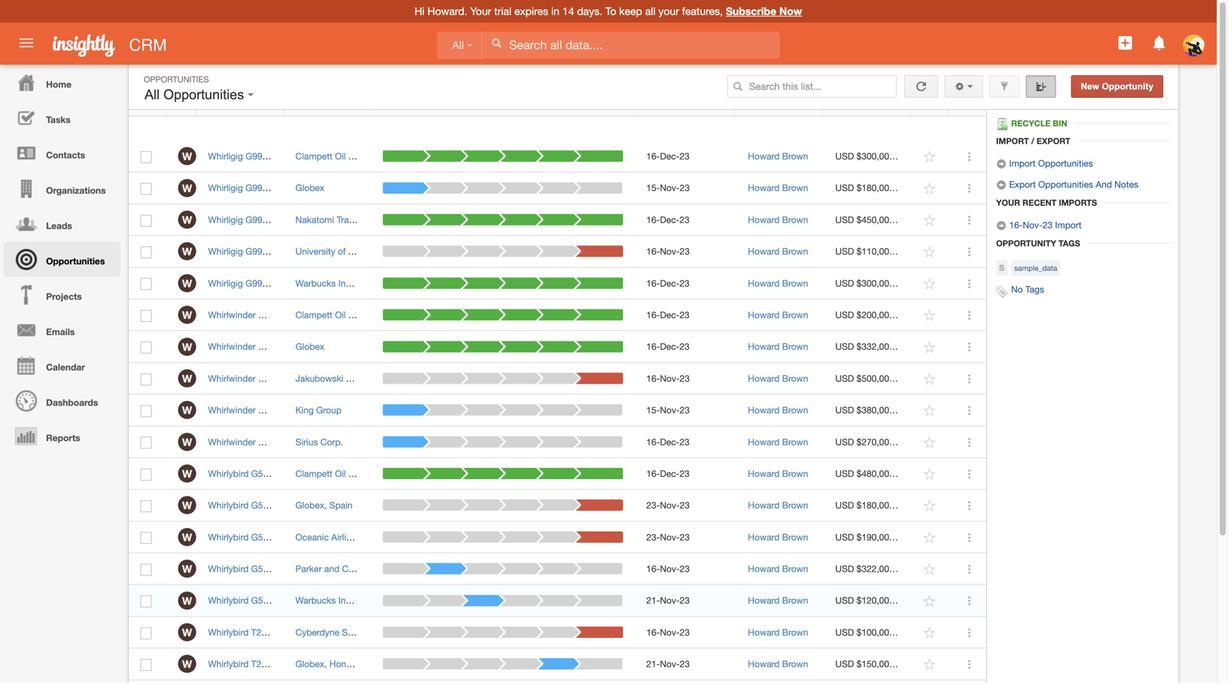 Task type: vqa. For each thing, say whether or not it's contained in the screenshot.
search image
yes



Task type: describe. For each thing, give the bounding box(es) containing it.
howard.
[[428, 5, 467, 17]]

2 cyberdyne from the left
[[296, 628, 339, 638]]

21-nov-23 for usd $‎150,000.00
[[647, 659, 690, 670]]

23 for whirligig g990 - university of northumbria - paula oliver
[[680, 246, 690, 257]]

howard brown for whirlybird g550 - warbucks industries - roger mills
[[748, 596, 808, 606]]

usd $‎100,000.00
[[836, 628, 907, 638]]

2 nakatomi from the left
[[296, 215, 334, 225]]

23 for whirlybird g550 - oceanic airlines - mark sakda
[[680, 532, 690, 543]]

usd $‎190,000.00
[[836, 532, 907, 543]]

$‎150,000.00
[[857, 659, 907, 670]]

notes
[[1115, 179, 1139, 190]]

chris
[[342, 405, 363, 416]]

w link for whirlwinder x520 - clampett oil and gas, uk - nicholas flores
[[178, 306, 196, 324]]

albert for whirlwinder x520 - globex - albert lee
[[325, 342, 349, 352]]

$‎100,000.00
[[857, 628, 907, 638]]

w link for whirlybird g550 - oceanic airlines - mark sakda
[[178, 529, 196, 547]]

whirlybird for whirlybird g550 - clampett oil and gas corp. - katherine warren
[[208, 469, 249, 479]]

16- for whirlybird g550 - clampett oil and gas corp. - katherine warren
[[647, 469, 660, 479]]

23 for whirlwinder x520 - jakubowski llc - jason castillo
[[680, 373, 690, 384]]

clampett oil and gas, uk link
[[296, 310, 400, 320]]

w for whirligig g990 - globex - albert lee
[[182, 182, 192, 195]]

howard brown link for whirlybird g550 - globex, spain - katherine reyes
[[748, 501, 808, 511]]

recycle bin
[[1011, 119, 1068, 128]]

roger for whirligig g990 - warbucks industries - roger mills
[[367, 278, 391, 289]]

Search this list... text field
[[727, 75, 897, 98]]

follow image for usd $‎120,000.00
[[923, 595, 937, 609]]

$‎110,000.00
[[857, 246, 907, 257]]

usd $‎180,000.00 for 23-nov-23
[[836, 501, 907, 511]]

1 oceanic from the left
[[282, 532, 315, 543]]

king group
[[296, 405, 342, 416]]

16-nov-23 cell for usd $‎100,000.00
[[635, 618, 737, 649]]

whirligig g990 - university of northumbria - paula oliver
[[208, 246, 436, 257]]

$‎332,000.00
[[857, 342, 907, 352]]

usd for whirlybird t200 - globex, hong kong - terry thomas
[[836, 659, 854, 670]]

cog image
[[954, 81, 965, 92]]

2 llc from the left
[[346, 373, 363, 384]]

15- for usd $‎380,000.00
[[647, 405, 660, 416]]

8 w row from the top
[[129, 363, 987, 395]]

16-dec-23 cell for whirligig g990 - warbucks industries - roger mills
[[635, 268, 737, 300]]

nov- for whirlybird g550 - warbucks industries - roger mills
[[660, 596, 680, 606]]

whirlybird g550 - globex, spain - katherine reyes
[[208, 501, 413, 511]]

howard brown for whirligig g990 - university of northumbria - paula oliver
[[748, 246, 808, 257]]

14 w row from the top
[[129, 554, 987, 586]]

howard brown link for whirlwinder x520 - jakubowski llc - jason castillo
[[748, 373, 808, 384]]

whirlwinder x520 - clampett oil and gas, uk - nicholas flores
[[208, 310, 462, 320]]

no tags
[[1011, 284, 1044, 295]]

whirlybird t200 - globex, hong kong - terry thomas link
[[208, 659, 430, 670]]

aaron
[[418, 151, 441, 162]]

export opportunities and notes link
[[996, 179, 1139, 191]]

15-nov-23 cell for usd $‎380,000.00
[[635, 395, 737, 427]]

1 jakubowski from the left
[[287, 373, 335, 384]]

1 w row from the top
[[129, 141, 987, 173]]

whirligig g990 - nakatomi trading corp. - samantha wright link
[[208, 215, 458, 225]]

$‎500,000.00
[[857, 373, 907, 384]]

clampett oil and gas corp.
[[296, 469, 408, 479]]

all for all
[[452, 39, 464, 51]]

w link for whirligig g990 - globex - albert lee
[[178, 179, 196, 197]]

w link for whirlybird g550 - warbucks industries - roger mills
[[178, 592, 196, 610]]

nov- for whirlybird t200 - cyberdyne systems corp. - nicole gomez
[[660, 628, 680, 638]]

1 trading from the left
[[317, 215, 347, 225]]

usd for whirlybird g550 - warbucks industries - roger mills
[[836, 596, 854, 606]]

2 university from the left
[[296, 246, 335, 257]]

w link for whirlwinder x520 - jakubowski llc - jason castillo
[[178, 370, 196, 388]]

lisa
[[376, 564, 392, 575]]

howard for whirlybird t200 - cyberdyne systems corp. - nicole gomez
[[748, 628, 780, 638]]

in
[[551, 5, 560, 17]]

import / export
[[996, 136, 1071, 146]]

1 singapore from the left
[[368, 151, 409, 162]]

23- for usd $‎180,000.00
[[647, 501, 660, 511]]

2 gas from the left
[[366, 469, 382, 479]]

2 follow image from the top
[[923, 182, 937, 196]]

emails link
[[4, 313, 121, 348]]

1 university from the left
[[276, 246, 316, 257]]

whirligig for whirligig g990 - university of northumbria - paula oliver
[[208, 246, 243, 257]]

usd $‎332,000.00 cell
[[824, 332, 911, 363]]

1 northumbria from the left
[[329, 246, 379, 257]]

nakatomi trading corp.
[[296, 215, 392, 225]]

0 horizontal spatial export
[[1009, 179, 1036, 190]]

14
[[563, 5, 574, 17]]

nov- inside 16-nov-23 import link
[[1023, 220, 1043, 230]]

usd for whirlybird t200 - cyberdyne systems corp. - nicole gomez
[[836, 628, 854, 638]]

1 airlines from the left
[[318, 532, 347, 543]]

industries up cyberdyne systems corp. 'link'
[[325, 596, 364, 606]]

2 jakubowski from the left
[[296, 373, 343, 384]]

industries up whirlwinder x520 - clampett oil and gas, uk - nicholas flores link on the left top of page
[[319, 278, 358, 289]]

jakubowski llc link
[[296, 373, 363, 384]]

howard for whirlwinder x520 - clampett oil and gas, uk - nicholas flores
[[748, 310, 780, 320]]

jason
[[363, 373, 387, 384]]

howard for whirligig g990 - nakatomi trading corp. - samantha wright
[[748, 215, 780, 225]]

2 group from the left
[[316, 405, 342, 416]]

13 w row from the top
[[129, 522, 987, 554]]

navigation containing home
[[0, 65, 121, 454]]

show list view filters image
[[999, 81, 1010, 92]]

1 hong from the left
[[314, 659, 336, 670]]

search image
[[733, 81, 743, 92]]

keep
[[619, 5, 642, 17]]

now
[[779, 5, 802, 17]]

howard for whirligig g990 - clampett oil and gas, singapore - aaron lang
[[748, 151, 780, 162]]

2 hong from the left
[[330, 659, 351, 670]]

follow image for usd $‎450,000.00
[[923, 214, 937, 228]]

usd $‎100,000.00 cell
[[824, 618, 911, 649]]

$‎190,000.00
[[857, 532, 907, 543]]

1 llc from the left
[[338, 373, 354, 384]]

calendar
[[46, 362, 85, 373]]

0 horizontal spatial your
[[470, 5, 491, 17]]

whirlybird g550 - oceanic airlines - mark sakda
[[208, 532, 404, 543]]

tasks
[[46, 114, 71, 125]]

2 spain from the left
[[330, 501, 353, 511]]

w for whirligig g990 - university of northumbria - paula oliver
[[182, 246, 192, 258]]

2 uk from the left
[[387, 310, 400, 320]]

usd for whirlybird g550 - clampett oil and gas corp. - katherine warren
[[836, 469, 854, 479]]

g550 for oceanic
[[251, 532, 273, 543]]

usd $‎500,000.00 cell
[[824, 363, 911, 395]]

contacts
[[46, 150, 85, 160]]

g550 for clampett
[[251, 469, 273, 479]]

warbucks industries for g550
[[296, 596, 378, 606]]

warren
[[443, 469, 472, 479]]

$‎480,000.00
[[857, 469, 907, 479]]

howard for whirlybird g550 - clampett oil and gas corp. - katherine warren
[[748, 469, 780, 479]]

organizations
[[46, 185, 106, 196]]

whirligig for whirligig g990 - clampett oil and gas, singapore - aaron lang
[[208, 151, 243, 162]]

whirlybird g550 - parker and company - lisa parker
[[208, 564, 421, 575]]

parker and company link
[[296, 564, 381, 575]]

$‎380,000.00
[[857, 405, 907, 416]]

whirligig g990 - nakatomi trading corp. - samantha wright
[[208, 215, 450, 225]]

howard for whirlybird t200 - globex, hong kong - terry thomas
[[748, 659, 780, 670]]

home link
[[4, 65, 121, 100]]

16-dec-23 cell for whirlybird g550 - clampett oil and gas corp. - katherine warren
[[635, 459, 737, 490]]

globex, spain
[[296, 501, 353, 511]]

recycle bin link
[[996, 118, 1075, 130]]

1 gas from the left
[[352, 469, 369, 479]]

2 kong from the left
[[354, 659, 375, 670]]

responsible
[[770, 97, 823, 108]]

follow image for terry
[[923, 658, 937, 673]]

usd $‎200,000.00 cell
[[824, 300, 911, 332]]

name
[[262, 97, 287, 108]]

usd $‎380,000.00 cell
[[824, 395, 911, 427]]

2 row from the top
[[129, 681, 987, 684]]

recycle
[[1011, 119, 1051, 128]]

no
[[1011, 284, 1023, 295]]

sirius corp.
[[296, 437, 343, 448]]

5 w row from the top
[[129, 268, 987, 300]]

brown for whirlwinder x520 - clampett oil and gas, uk - nicholas flores
[[782, 310, 808, 320]]

whirlwinder x520 - sirius corp. - tina martin
[[208, 437, 389, 448]]

16- for whirlwinder x520 - sirius corp. - tina martin
[[647, 437, 660, 448]]

2 parker from the left
[[296, 564, 322, 575]]

3 w row from the top
[[129, 204, 987, 236]]

1 of from the left
[[318, 246, 326, 257]]

brown for whirlwinder x520 - jakubowski llc - jason castillo
[[782, 373, 808, 384]]

follow image for reyes
[[923, 500, 937, 514]]

2 w row from the top
[[129, 173, 987, 204]]

usd $‎270,000.00
[[836, 437, 907, 448]]

10 w row from the top
[[129, 427, 987, 459]]

2 northumbria from the left
[[348, 246, 399, 257]]

23 for whirlwinder x520 - clampett oil and gas, uk - nicholas flores
[[680, 310, 690, 320]]

clampett oil and gas, singapore
[[296, 151, 429, 162]]

1 group from the left
[[308, 405, 333, 416]]

howard brown for whirligig g990 - clampett oil and gas, singapore - aaron lang
[[748, 151, 808, 162]]

usd $‎110,000.00
[[836, 246, 907, 257]]

16 w row from the top
[[129, 618, 987, 649]]

paula
[[388, 246, 410, 257]]

howard brown link for whirligig g990 - warbucks industries - roger mills
[[748, 278, 808, 289]]

howard for whirlybird g550 - warbucks industries - roger mills
[[748, 596, 780, 606]]

howard brown link for whirlwinder x520 - sirius corp. - tina martin
[[748, 437, 808, 448]]

nakatomi trading corp. link
[[296, 215, 392, 225]]

2 sirius from the left
[[296, 437, 318, 448]]

oceanic airlines
[[296, 532, 361, 543]]

1 company from the left
[[328, 564, 367, 575]]

usd $‎322,000.00
[[836, 564, 907, 575]]

1 uk from the left
[[379, 310, 392, 320]]

industries up cyberdyne systems corp.
[[338, 596, 378, 606]]

subscribe
[[726, 5, 777, 17]]

usd $‎450,000.00 cell
[[824, 204, 911, 236]]

w for whirlwinder x520 - king group - chris chen
[[182, 405, 192, 417]]

usd $‎150,000.00 cell
[[824, 649, 911, 681]]

import for import / export
[[996, 136, 1029, 146]]

opportunity value
[[835, 97, 912, 108]]

2 king from the left
[[296, 405, 314, 416]]

2 systems from the left
[[342, 628, 377, 638]]

mark
[[355, 532, 376, 543]]

cyberdyne systems corp. link
[[296, 628, 402, 638]]

howard brown for whirlybird g550 - oceanic airlines - mark sakda
[[748, 532, 808, 543]]

1 systems from the left
[[326, 628, 361, 638]]

whirligig g990 - warbucks industries - roger mills link
[[208, 278, 420, 289]]

follow image for usd $‎270,000.00
[[923, 436, 937, 450]]

$‎200,000.00
[[857, 310, 907, 320]]

your
[[659, 5, 679, 17]]

g990 for nakatomi
[[246, 215, 267, 225]]

2 oceanic from the left
[[296, 532, 329, 543]]

1 nakatomi from the left
[[276, 215, 315, 225]]

howard brown link for whirlybird g550 - clampett oil and gas corp. - katherine warren
[[748, 469, 808, 479]]

16-dec-23 for whirlwinder x520 - sirius corp. - tina martin
[[647, 437, 690, 448]]

21- for usd $‎120,000.00
[[647, 596, 660, 606]]

row containing opportunity name
[[129, 88, 986, 116]]

howard for whirligig g990 - warbucks industries - roger mills
[[748, 278, 780, 289]]

16- for whirlwinder x520 - jakubowski llc - jason castillo
[[647, 373, 660, 384]]

$‎322,000.00
[[857, 564, 907, 575]]

4 follow image from the top
[[923, 341, 937, 355]]

1 spain from the left
[[316, 501, 339, 511]]

whirlybird g550 - globex, spain - katherine reyes link
[[208, 501, 421, 511]]

dashboards
[[46, 398, 98, 408]]

23 for whirligig g990 - globex - albert lee
[[680, 183, 690, 193]]

1 horizontal spatial export
[[1037, 136, 1071, 146]]

w link for whirlwinder x520 - king group - chris chen
[[178, 402, 196, 420]]

brown for whirlwinder x520 - sirius corp. - tina martin
[[782, 437, 808, 448]]

export opportunities and notes
[[1007, 179, 1139, 190]]

23 for whirlwinder x520 - sirius corp. - tina martin
[[680, 437, 690, 448]]

circle arrow left image
[[996, 180, 1007, 191]]

w link for whirligig g990 - clampett oil and gas, singapore - aaron lang
[[178, 147, 196, 165]]

6 w row from the top
[[129, 300, 987, 332]]

2 trading from the left
[[337, 215, 367, 225]]

whirlwinder x520 - king group - chris chen link
[[208, 405, 394, 416]]

usd for whirlwinder x520 - jakubowski llc - jason castillo
[[836, 373, 854, 384]]

and
[[1096, 179, 1112, 190]]

bin
[[1053, 119, 1068, 128]]

2 singapore from the left
[[387, 151, 429, 162]]

whirligig g990 - warbucks industries - roger mills
[[208, 278, 412, 289]]

1 parker from the left
[[282, 564, 308, 575]]

emails
[[46, 327, 75, 337]]

1 king from the left
[[287, 405, 306, 416]]

usd $‎450,000.00
[[836, 215, 907, 225]]

contacts link
[[4, 136, 121, 171]]

usd $‎190,000.00 cell
[[824, 522, 911, 554]]

whirlybird for whirlybird g550 - parker and company - lisa parker
[[208, 564, 249, 575]]

$‎120,000.00
[[857, 596, 907, 606]]

oliver
[[413, 246, 436, 257]]

16-dec-23 for whirligig g990 - warbucks industries - roger mills
[[647, 278, 690, 289]]

2 company from the left
[[342, 564, 381, 575]]

brown for whirlybird g550 - parker and company - lisa parker
[[782, 564, 808, 575]]

opportunities inside opportunities link
[[46, 256, 105, 267]]

dashboards link
[[4, 383, 121, 419]]

1 cyberdyne from the left
[[280, 628, 324, 638]]

howard brown link for whirligig g990 - university of northumbria - paula oliver
[[748, 246, 808, 257]]

usd $‎270,000.00 cell
[[824, 427, 911, 459]]

nov- for whirligig g990 - university of northumbria - paula oliver
[[660, 246, 680, 257]]

sample_data
[[1014, 264, 1058, 273]]



Task type: locate. For each thing, give the bounding box(es) containing it.
1 vertical spatial 21-
[[647, 659, 660, 670]]

15-nov-23 cell for usd $‎180,000.00
[[635, 173, 737, 204]]

usd $‎110,000.00 cell
[[824, 236, 911, 268]]

1 vertical spatial import
[[1009, 158, 1036, 169]]

lee up nakatomi trading corp. link
[[340, 183, 355, 193]]

11 howard brown from the top
[[748, 469, 808, 479]]

16 w link from the top
[[178, 624, 196, 642]]

kong left "terry"
[[338, 659, 360, 670]]

3 w link from the top
[[178, 211, 196, 229]]

albert down whirlwinder x520 - clampett oil and gas, uk - nicholas flores
[[325, 342, 349, 352]]

13 howard from the top
[[748, 532, 780, 543]]

1 23-nov-23 from the top
[[647, 501, 690, 511]]

whirlybird for whirlybird g550 - warbucks industries - roger mills
[[208, 596, 249, 606]]

w link for whirligig g990 - nakatomi trading corp. - samantha wright
[[178, 211, 196, 229]]

$‎180,000.00 up the $‎450,000.00
[[857, 183, 907, 193]]

16- for whirlwinder x520 - clampett oil and gas, uk - nicholas flores
[[647, 310, 660, 320]]

all down howard.
[[452, 39, 464, 51]]

7 howard from the top
[[748, 342, 780, 352]]

23 for whirligig g990 - warbucks industries - roger mills
[[680, 278, 690, 289]]

0 vertical spatial your
[[470, 5, 491, 17]]

17 w from the top
[[182, 659, 192, 671]]

0 vertical spatial usd $‎180,000.00
[[836, 183, 907, 193]]

gomez
[[423, 628, 452, 638]]

howard brown for whirlwinder x520 - clampett oil and gas, uk - nicholas flores
[[748, 310, 808, 320]]

usd left $‎322,000.00
[[836, 564, 854, 575]]

23 for whirlwinder x520 - globex - albert lee
[[680, 342, 690, 352]]

parker down "whirlybird g550 - oceanic airlines - mark sakda" link
[[296, 564, 322, 575]]

mills down paula
[[394, 278, 412, 289]]

15 w link from the top
[[178, 592, 196, 610]]

13 howard brown link from the top
[[748, 532, 808, 543]]

w for whirligig g990 - clampett oil and gas, singapore - aaron lang
[[182, 150, 192, 163]]

3 16-nov-23 from the top
[[647, 564, 690, 575]]

howard brown for whirlwinder x520 - jakubowski llc - jason castillo
[[748, 373, 808, 384]]

howard brown link for whirlybird t200 - globex, hong kong - terry thomas
[[748, 659, 808, 670]]

1 w from the top
[[182, 150, 192, 163]]

days.
[[577, 5, 603, 17]]

clampett oil and gas corp. link
[[296, 469, 408, 479]]

whirlybird t200 - cyberdyne systems corp. - nicole gomez
[[208, 628, 452, 638]]

nov- for whirlwinder x520 - king group - chris chen
[[660, 405, 680, 416]]

23 for whirligig g990 - nakatomi trading corp. - samantha wright
[[680, 215, 690, 225]]

6 whirlybird from the top
[[208, 628, 249, 638]]

s
[[999, 263, 1005, 273]]

16- for whirlybird g550 - parker and company - lisa parker
[[647, 564, 660, 575]]

17 howard brown from the top
[[748, 659, 808, 670]]

follow image
[[923, 214, 937, 228], [923, 245, 937, 260], [923, 277, 937, 291], [923, 404, 937, 418], [923, 436, 937, 450], [923, 468, 937, 482], [923, 531, 937, 546], [923, 595, 937, 609], [923, 627, 937, 641]]

1 vertical spatial 23-
[[647, 532, 660, 543]]

1 kong from the left
[[338, 659, 360, 670]]

3 parker from the left
[[395, 564, 421, 575]]

0 vertical spatial lee
[[340, 183, 355, 193]]

1 vertical spatial 21-nov-23
[[647, 659, 690, 670]]

15-nov-23 cell
[[635, 173, 737, 204], [635, 395, 737, 427]]

1 horizontal spatial of
[[338, 246, 346, 257]]

g550 down whirlybird g550 - parker and company - lisa parker
[[251, 596, 273, 606]]

0 vertical spatial katherine
[[402, 469, 441, 479]]

circle arrow right image
[[996, 159, 1007, 169]]

w for whirlybird t200 - cyberdyne systems corp. - nicole gomez
[[182, 627, 192, 639]]

leads link
[[4, 206, 121, 242]]

sakda
[[378, 532, 404, 543]]

7 w from the top
[[182, 341, 192, 353]]

2 23-nov-23 cell from the top
[[635, 522, 737, 554]]

northumbria down samantha
[[348, 246, 399, 257]]

row
[[129, 88, 986, 116], [129, 681, 987, 684]]

brown for whirligig g990 - nakatomi trading corp. - samantha wright
[[782, 215, 808, 225]]

2 whirlwinder from the top
[[208, 342, 256, 352]]

0 vertical spatial 15-
[[647, 183, 660, 193]]

16 howard brown link from the top
[[748, 628, 808, 638]]

0 vertical spatial $‎180,000.00
[[857, 183, 907, 193]]

16-nov-23 cell
[[635, 236, 737, 268], [635, 363, 737, 395], [635, 554, 737, 586], [635, 618, 737, 649]]

0 vertical spatial 15-nov-23 cell
[[635, 173, 737, 204]]

dec- for whirlwinder x520 - clampett oil and gas, uk - nicholas flores
[[660, 310, 680, 320]]

follow image for usd $‎100,000.00
[[923, 627, 937, 641]]

white image
[[491, 38, 502, 48]]

w for whirlybird g550 - globex, spain - katherine reyes
[[182, 500, 192, 512]]

23-nov-23 cell
[[635, 490, 737, 522], [635, 522, 737, 554]]

1 vertical spatial your
[[996, 198, 1020, 208]]

whirligig g990 - clampett oil and gas, singapore - aaron lang
[[208, 151, 464, 162]]

spain up oceanic airlines link
[[316, 501, 339, 511]]

howard for whirlwinder x520 - globex - albert lee
[[748, 342, 780, 352]]

usd $‎180,000.00 cell
[[824, 173, 911, 204], [824, 490, 911, 522]]

g550 down whirlybird g550 - oceanic airlines - mark sakda
[[251, 564, 273, 575]]

1 vertical spatial $‎180,000.00
[[857, 501, 907, 511]]

oil
[[315, 151, 326, 162], [335, 151, 346, 162], [327, 310, 338, 320], [335, 310, 346, 320], [321, 469, 332, 479], [335, 469, 346, 479]]

1 vertical spatial katherine
[[347, 501, 386, 511]]

company
[[328, 564, 367, 575], [342, 564, 381, 575]]

x520 down whirlwinder x520 - globex - albert lee
[[258, 373, 279, 384]]

howard brown link for whirlybird g550 - warbucks industries - roger mills
[[748, 596, 808, 606]]

23-nov-23 for usd $‎190,000.00
[[647, 532, 690, 543]]

1 vertical spatial 15-nov-23 cell
[[635, 395, 737, 427]]

w for whirlybird g550 - parker and company - lisa parker
[[182, 563, 192, 576]]

16- for whirligig g990 - nakatomi trading corp. - samantha wright
[[647, 215, 660, 225]]

whirlybird t200 - globex, hong kong - terry thomas
[[208, 659, 423, 670]]

0 vertical spatial $‎300,000.00
[[857, 151, 907, 162]]

usd left $‎500,000.00
[[836, 373, 854, 384]]

1 warbucks industries from the top
[[296, 278, 378, 289]]

usd $‎120,000.00 cell
[[824, 586, 911, 618]]

usd $‎300,000.00 cell
[[824, 141, 911, 173], [824, 268, 911, 300]]

Search all data.... text field
[[483, 32, 780, 59]]

imports
[[1059, 198, 1097, 208]]

1 vertical spatial mills
[[400, 596, 418, 606]]

5 w link from the top
[[178, 274, 196, 292]]

usd for whirligig g990 - clampett oil and gas, singapore - aaron lang
[[836, 151, 854, 162]]

kong
[[338, 659, 360, 670], [354, 659, 375, 670]]

opportunities up export opportunities and notes link
[[1038, 158, 1093, 169]]

0 vertical spatial t200
[[251, 628, 271, 638]]

export right circle arrow left image
[[1009, 179, 1036, 190]]

university up whirligig g990 - warbucks industries - roger mills link
[[296, 246, 335, 257]]

1 16-dec-23 from the top
[[647, 151, 690, 162]]

1 sirius from the left
[[287, 437, 310, 448]]

your left trial
[[470, 5, 491, 17]]

4 howard from the top
[[748, 246, 780, 257]]

1 vertical spatial globex link
[[296, 342, 324, 352]]

usd left $‎200,000.00
[[836, 310, 854, 320]]

mills up nicole
[[400, 596, 418, 606]]

airlines up parker and company link
[[331, 532, 361, 543]]

8 w link from the top
[[178, 370, 196, 388]]

5 16-dec-23 cell from the top
[[635, 332, 737, 363]]

1 vertical spatial warbucks industries link
[[296, 596, 378, 606]]

5 w from the top
[[182, 277, 192, 290]]

cyberdyne down 'whirlybird g550 - warbucks industries - roger mills' link
[[296, 628, 339, 638]]

follow image for usd $‎300,000.00
[[923, 277, 937, 291]]

x520 for sirius
[[258, 437, 279, 448]]

katherine up mark
[[347, 501, 386, 511]]

1 vertical spatial lee
[[351, 342, 366, 352]]

jakubowski
[[287, 373, 335, 384], [296, 373, 343, 384]]

15 w from the top
[[182, 595, 192, 608]]

2 g990 from the top
[[246, 183, 267, 193]]

brown for whirlybird t200 - globex, hong kong - terry thomas
[[782, 659, 808, 670]]

0 vertical spatial 23-
[[647, 501, 660, 511]]

x520 for globex
[[258, 342, 279, 352]]

2 brown from the top
[[782, 183, 808, 193]]

whirligig
[[208, 151, 243, 162], [208, 183, 243, 193], [208, 215, 243, 225], [208, 246, 243, 257], [208, 278, 243, 289]]

howard brown link
[[748, 151, 808, 162], [748, 183, 808, 193], [748, 215, 808, 225], [748, 246, 808, 257], [748, 278, 808, 289], [748, 310, 808, 320], [748, 342, 808, 352], [748, 373, 808, 384], [748, 405, 808, 416], [748, 437, 808, 448], [748, 469, 808, 479], [748, 501, 808, 511], [748, 532, 808, 543], [748, 564, 808, 575], [748, 596, 808, 606], [748, 628, 808, 638], [748, 659, 808, 670]]

circle arrow right image
[[996, 221, 1007, 231]]

w link
[[178, 147, 196, 165], [178, 179, 196, 197], [178, 211, 196, 229], [178, 243, 196, 261], [178, 274, 196, 292], [178, 306, 196, 324], [178, 338, 196, 356], [178, 370, 196, 388], [178, 402, 196, 420], [178, 433, 196, 451], [178, 465, 196, 483], [178, 497, 196, 515], [178, 529, 196, 547], [178, 560, 196, 579], [178, 592, 196, 610], [178, 624, 196, 642], [178, 656, 196, 674]]

9 howard brown link from the top
[[748, 405, 808, 416]]

w link for whirlybird g550 - parker and company - lisa parker
[[178, 560, 196, 579]]

21-nov-23 cell
[[635, 586, 737, 618], [635, 649, 737, 681]]

w row
[[129, 141, 987, 173], [129, 173, 987, 204], [129, 204, 987, 236], [129, 236, 987, 268], [129, 268, 987, 300], [129, 300, 987, 332], [129, 332, 987, 363], [129, 363, 987, 395], [129, 395, 987, 427], [129, 427, 987, 459], [129, 459, 987, 490], [129, 490, 987, 522], [129, 522, 987, 554], [129, 554, 987, 586], [129, 586, 987, 618], [129, 618, 987, 649], [129, 649, 987, 681]]

globex link up whirligig g990 - nakatomi trading corp. - samantha wright on the top of the page
[[296, 183, 324, 193]]

university up 'whirligig g990 - warbucks industries - roger mills' at the left of the page
[[276, 246, 316, 257]]

23 for whirligig g990 - clampett oil and gas, singapore - aaron lang
[[680, 151, 690, 162]]

import right circle arrow right icon
[[1009, 158, 1036, 169]]

0 vertical spatial export
[[1037, 136, 1071, 146]]

usd down usd $‎480,000.00 cell
[[836, 501, 854, 511]]

opportunities inside export opportunities and notes link
[[1039, 179, 1093, 190]]

5 howard brown from the top
[[748, 278, 808, 289]]

usd left $‎110,000.00
[[836, 246, 854, 257]]

usd $‎300,000.00 for whirligig g990 - warbucks industries - roger mills
[[836, 278, 907, 289]]

all opportunities button
[[141, 84, 258, 106]]

4 g990 from the top
[[246, 246, 267, 257]]

all down crm
[[145, 87, 160, 102]]

2 15-nov-23 from the top
[[647, 405, 690, 416]]

value
[[888, 97, 912, 108]]

dec- for whirligig g990 - clampett oil and gas, singapore - aaron lang
[[660, 151, 680, 162]]

industries up clampett oil and gas, uk link
[[338, 278, 378, 289]]

0 vertical spatial import
[[996, 136, 1029, 146]]

3 16-dec-23 cell from the top
[[635, 268, 737, 300]]

1 15- from the top
[[647, 183, 660, 193]]

of down whirligig g990 - nakatomi trading corp. - samantha wright on the top of the page
[[318, 246, 326, 257]]

0 vertical spatial 23-nov-23
[[647, 501, 690, 511]]

howard brown link for whirlwinder x520 - king group - chris chen
[[748, 405, 808, 416]]

0 horizontal spatial all
[[145, 87, 160, 102]]

export down bin
[[1037, 136, 1071, 146]]

usd $‎300,000.00 cell for whirligig g990 - warbucks industries - roger mills
[[824, 268, 911, 300]]

trading up whirligig g990 - university of northumbria - paula oliver link
[[317, 215, 347, 225]]

1 vertical spatial usd $‎180,000.00 cell
[[824, 490, 911, 522]]

follow image for singapore
[[923, 150, 937, 164]]

usd left $‎380,000.00
[[836, 405, 854, 416]]

subscribe now link
[[726, 5, 802, 17]]

projects link
[[4, 277, 121, 313]]

roger down the lisa
[[373, 596, 397, 606]]

globex link up whirlwinder x520 - jakubowski llc - jason castillo
[[296, 342, 324, 352]]

g990
[[246, 151, 267, 162], [246, 183, 267, 193], [246, 215, 267, 225], [246, 246, 267, 257], [246, 278, 267, 289]]

show sidebar image
[[1036, 81, 1046, 92]]

x520
[[258, 310, 279, 320], [258, 342, 279, 352], [258, 373, 279, 384], [258, 405, 279, 416], [258, 437, 279, 448]]

16-nov-23 for usd $‎110,000.00
[[647, 246, 690, 257]]

user responsible
[[747, 97, 823, 108]]

recent
[[1023, 198, 1057, 208]]

whirlybird for whirlybird t200 - cyberdyne systems corp. - nicole gomez
[[208, 628, 249, 638]]

whirligig g990 - globex - albert lee
[[208, 183, 355, 193]]

warbucks industries link down parker and company link
[[296, 596, 378, 606]]

1 vertical spatial row
[[129, 681, 987, 684]]

import inside 16-nov-23 import link
[[1055, 220, 1082, 230]]

1 vertical spatial usd $‎180,000.00
[[836, 501, 907, 511]]

whirlwinder
[[208, 310, 256, 320], [208, 342, 256, 352], [208, 373, 256, 384], [208, 405, 256, 416], [208, 437, 256, 448]]

calendar link
[[4, 348, 121, 383]]

w for whirlybird g550 - warbucks industries - roger mills
[[182, 595, 192, 608]]

23
[[680, 151, 690, 162], [680, 183, 690, 193], [680, 215, 690, 225], [1043, 220, 1053, 230], [680, 246, 690, 257], [680, 278, 690, 289], [680, 310, 690, 320], [680, 342, 690, 352], [680, 373, 690, 384], [680, 405, 690, 416], [680, 437, 690, 448], [680, 469, 690, 479], [680, 501, 690, 511], [680, 532, 690, 543], [680, 564, 690, 575], [680, 596, 690, 606], [680, 628, 690, 638], [680, 659, 690, 670]]

0 vertical spatial usd $‎180,000.00 cell
[[824, 173, 911, 204]]

brown for whirlybird t200 - cyberdyne systems corp. - nicole gomez
[[782, 628, 808, 638]]

8 w from the top
[[182, 373, 192, 385]]

3 brown from the top
[[782, 215, 808, 225]]

roger down paula
[[367, 278, 391, 289]]

1 t200 from the top
[[251, 628, 271, 638]]

cell
[[129, 586, 166, 618], [129, 681, 166, 684], [166, 681, 197, 684], [197, 681, 284, 684], [284, 681, 371, 684], [371, 681, 635, 684], [635, 681, 737, 684], [737, 681, 824, 684], [824, 681, 911, 684], [911, 681, 949, 684], [949, 681, 987, 684]]

king up whirlwinder x520 - sirius corp. - tina martin link
[[296, 405, 314, 416]]

usd $‎300,000.00 down 'opportunity value'
[[836, 151, 907, 162]]

home
[[46, 79, 72, 90]]

w for whirligig g990 - warbucks industries - roger mills
[[182, 277, 192, 290]]

23- for usd $‎190,000.00
[[647, 532, 660, 543]]

brown for whirligig g990 - clampett oil and gas, singapore - aaron lang
[[782, 151, 808, 162]]

warbucks
[[276, 278, 316, 289], [296, 278, 336, 289], [282, 596, 322, 606], [296, 596, 336, 606]]

11 w row from the top
[[129, 459, 987, 490]]

opportunities up all opportunities
[[144, 75, 209, 84]]

16-dec-23 for whirligig g990 - clampett oil and gas, singapore - aaron lang
[[647, 151, 690, 162]]

leads
[[46, 221, 72, 231]]

usd down usd $‎110,000.00 cell
[[836, 278, 854, 289]]

21-nov-23 cell for usd $‎120,000.00
[[635, 586, 737, 618]]

howard brown for whirlybird t200 - globex, hong kong - terry thomas
[[748, 659, 808, 670]]

opportunities left the name
[[163, 87, 244, 102]]

usd down 'opportunity value'
[[836, 151, 854, 162]]

0 vertical spatial warbucks industries
[[296, 278, 378, 289]]

0 vertical spatial usd $‎300,000.00 cell
[[824, 141, 911, 173]]

usd $‎480,000.00 cell
[[824, 459, 911, 490]]

usd $‎180,000.00 down usd $‎480,000.00 cell
[[836, 501, 907, 511]]

your down circle arrow left image
[[996, 198, 1020, 208]]

usd $‎180,000.00 up usd $‎450,000.00 at the top right of the page
[[836, 183, 907, 193]]

1 vertical spatial roger
[[373, 596, 397, 606]]

forecast close date
[[646, 97, 734, 108]]

7 w row from the top
[[129, 332, 987, 363]]

g550 down whirlybird g550 - globex, spain - katherine reyes
[[251, 532, 273, 543]]

import up tags
[[1055, 220, 1082, 230]]

usd $‎150,000.00
[[836, 659, 907, 670]]

0 vertical spatial warbucks industries link
[[296, 278, 378, 289]]

whirlwinder x520 - clampett oil and gas, uk - nicholas flores link
[[208, 310, 470, 320]]

2 of from the left
[[338, 246, 346, 257]]

4 g550 from the top
[[251, 564, 273, 575]]

tags
[[1059, 239, 1080, 249]]

10 howard from the top
[[748, 437, 780, 448]]

g550 down whirlwinder x520 - sirius corp. - tina martin
[[251, 469, 273, 479]]

1 vertical spatial albert
[[325, 342, 349, 352]]

warbucks industries link up whirlwinder x520 - clampett oil and gas, uk - nicholas flores
[[296, 278, 378, 289]]

whirlybird for whirlybird t200 - globex, hong kong - terry thomas
[[208, 659, 249, 670]]

1 vertical spatial usd $‎300,000.00 cell
[[824, 268, 911, 300]]

nakatomi down whirligig g990 - globex - albert lee link
[[276, 215, 315, 225]]

2 howard brown from the top
[[748, 183, 808, 193]]

sirius down whirlwinder x520 - king group - chris chen
[[287, 437, 310, 448]]

roger for whirlybird g550 - warbucks industries - roger mills
[[373, 596, 397, 606]]

nakatomi up whirligig g990 - university of northumbria - paula oliver
[[296, 215, 334, 225]]

1 g990 from the top
[[246, 151, 267, 162]]

nakatomi
[[276, 215, 315, 225], [296, 215, 334, 225]]

t200 for globex,
[[251, 659, 271, 670]]

0 vertical spatial 21-nov-23
[[647, 596, 690, 606]]

notifications image
[[1151, 34, 1169, 52]]

$‎300,000.00 up $‎200,000.00
[[857, 278, 907, 289]]

usd left $‎100,000.00
[[836, 628, 854, 638]]

usd left $‎150,000.00
[[836, 659, 854, 670]]

hong down whirlybird t200 - cyberdyne systems corp. - nicole gomez
[[314, 659, 336, 670]]

opportunity down 16-nov-23 import link
[[996, 239, 1057, 249]]

0 vertical spatial 15-nov-23
[[647, 183, 690, 193]]

globex, hong kong link
[[296, 659, 375, 670]]

16-nov-23 import
[[1007, 220, 1082, 230]]

1 row from the top
[[129, 88, 986, 116]]

1 vertical spatial export
[[1009, 179, 1036, 190]]

15-
[[647, 183, 660, 193], [647, 405, 660, 416]]

g990 for globex
[[246, 183, 267, 193]]

usd left $‎332,000.00
[[836, 342, 854, 352]]

12 w row from the top
[[129, 490, 987, 522]]

howard brown for whirlybird g550 - clampett oil and gas corp. - katherine warren
[[748, 469, 808, 479]]

clampett oil and gas, uk
[[296, 310, 400, 320]]

1 vertical spatial 21-nov-23 cell
[[635, 649, 737, 681]]

no tags link
[[1011, 284, 1044, 295]]

16-dec-23 cell for whirlwinder x520 - clampett oil and gas, uk - nicholas flores
[[635, 300, 737, 332]]

king group link
[[296, 405, 342, 416]]

navigation
[[0, 65, 121, 454]]

usd left $‎270,000.00
[[836, 437, 854, 448]]

howard for whirlybird g550 - parker and company - lisa parker
[[748, 564, 780, 575]]

7 brown from the top
[[782, 342, 808, 352]]

16-dec-23 cell
[[635, 141, 737, 173], [635, 204, 737, 236], [635, 268, 737, 300], [635, 300, 737, 332], [635, 332, 737, 363], [635, 427, 737, 459], [635, 459, 737, 490]]

$‎180,000.00
[[857, 183, 907, 193], [857, 501, 907, 511]]

4 w row from the top
[[129, 236, 987, 268]]

23-nov-23
[[647, 501, 690, 511], [647, 532, 690, 543]]

opportunities inside all opportunities "button"
[[163, 87, 244, 102]]

21-nov-23 cell for usd $‎150,000.00
[[635, 649, 737, 681]]

jakubowski llc
[[296, 373, 363, 384]]

howard brown link for whirlybird g550 - oceanic airlines - mark sakda
[[748, 532, 808, 543]]

0 vertical spatial globex link
[[296, 183, 324, 193]]

1 w link from the top
[[178, 147, 196, 165]]

usd left $‎120,000.00
[[836, 596, 854, 606]]

mills for whirligig g990 - warbucks industries - roger mills
[[394, 278, 412, 289]]

spain down whirlybird g550 - clampett oil and gas corp. - katherine warren
[[330, 501, 353, 511]]

0 vertical spatial albert
[[313, 183, 337, 193]]

globex link for g990
[[296, 183, 324, 193]]

10 usd from the top
[[836, 437, 854, 448]]

opportunities link
[[4, 242, 121, 277]]

t200 down whirlybird g550 - warbucks industries - roger mills
[[251, 628, 271, 638]]

howard brown for whirligig g990 - globex - albert lee
[[748, 183, 808, 193]]

1 15-nov-23 cell from the top
[[635, 173, 737, 204]]

23 inside 16-nov-23 import link
[[1043, 220, 1053, 230]]

1 vertical spatial usd $‎300,000.00
[[836, 278, 907, 289]]

gas down tina
[[352, 469, 369, 479]]

usd for whirlybird g550 - globex, spain - katherine reyes
[[836, 501, 854, 511]]

1 follow image from the top
[[923, 150, 937, 164]]

0 vertical spatial row
[[129, 88, 986, 116]]

airlines up the parker and company at the left of the page
[[318, 532, 347, 543]]

6 brown from the top
[[782, 310, 808, 320]]

howard brown for whirlwinder x520 - globex - albert lee
[[748, 342, 808, 352]]

howard brown link for whirlybird g550 - parker and company - lisa parker
[[748, 564, 808, 575]]

hong down whirlybird t200 - cyberdyne systems corp. - nicole gomez link
[[330, 659, 351, 670]]

3 x520 from the top
[[258, 373, 279, 384]]

usd $‎322,000.00 cell
[[824, 554, 911, 586]]

clampett
[[276, 151, 313, 162], [296, 151, 333, 162], [287, 310, 324, 320], [296, 310, 333, 320], [282, 469, 319, 479], [296, 469, 333, 479]]

usd $‎480,000.00
[[836, 469, 907, 479]]

sirius down whirlwinder x520 - king group - chris chen link at bottom left
[[296, 437, 318, 448]]

5 follow image from the top
[[923, 372, 937, 387]]

flores
[[438, 310, 462, 320]]

1 horizontal spatial your
[[996, 198, 1020, 208]]

16-nov-23 cell for usd $‎322,000.00
[[635, 554, 737, 586]]

16-
[[647, 151, 660, 162], [647, 215, 660, 225], [1009, 220, 1023, 230], [647, 246, 660, 257], [647, 278, 660, 289], [647, 310, 660, 320], [647, 342, 660, 352], [647, 373, 660, 384], [647, 437, 660, 448], [647, 469, 660, 479], [647, 564, 660, 575], [647, 628, 660, 638]]

17 w row from the top
[[129, 649, 987, 681]]

1 vertical spatial all
[[145, 87, 160, 102]]

reports
[[46, 433, 80, 444]]

usd left "$‎190,000.00"
[[836, 532, 854, 543]]

all link
[[437, 32, 483, 59]]

brown
[[782, 151, 808, 162], [782, 183, 808, 193], [782, 215, 808, 225], [782, 246, 808, 257], [782, 278, 808, 289], [782, 310, 808, 320], [782, 342, 808, 352], [782, 373, 808, 384], [782, 405, 808, 416], [782, 437, 808, 448], [782, 469, 808, 479], [782, 501, 808, 511], [782, 532, 808, 543], [782, 564, 808, 575], [782, 596, 808, 606], [782, 628, 808, 638], [782, 659, 808, 670]]

opportunity name
[[208, 97, 287, 108]]

1 vertical spatial 23-nov-23
[[647, 532, 690, 543]]

1 vertical spatial warbucks industries
[[296, 596, 378, 606]]

usd up usd $‎450,000.00 cell
[[836, 183, 854, 193]]

nov-
[[660, 183, 680, 193], [1023, 220, 1043, 230], [660, 246, 680, 257], [660, 373, 680, 384], [660, 405, 680, 416], [660, 501, 680, 511], [660, 532, 680, 543], [660, 564, 680, 575], [660, 596, 680, 606], [660, 628, 680, 638], [660, 659, 680, 670]]

16 howard from the top
[[748, 628, 780, 638]]

import inside import opportunities 'link'
[[1009, 158, 1036, 169]]

usd left $‎480,000.00
[[836, 469, 854, 479]]

globex,
[[282, 501, 313, 511], [296, 501, 327, 511], [280, 659, 311, 670], [296, 659, 327, 670]]

systems up globex, hong kong
[[326, 628, 361, 638]]

brown for whirligig g990 - globex - albert lee
[[782, 183, 808, 193]]

15-nov-23 for usd $‎180,000.00
[[647, 183, 690, 193]]

opportunity tags
[[996, 239, 1080, 249]]

usd for whirligig g990 - nakatomi trading corp. - samantha wright
[[836, 215, 854, 225]]

1 21-nov-23 cell from the top
[[635, 586, 737, 618]]

16-nov-23 cell for usd $‎500,000.00
[[635, 363, 737, 395]]

all
[[645, 5, 656, 17]]

cyberdyne down whirlybird g550 - warbucks industries - roger mills
[[280, 628, 324, 638]]

hi
[[415, 5, 425, 17]]

follow image
[[923, 150, 937, 164], [923, 182, 937, 196], [923, 309, 937, 323], [923, 341, 937, 355], [923, 372, 937, 387], [923, 500, 937, 514], [923, 563, 937, 577], [923, 658, 937, 673]]

$‎180,000.00 for 15-nov-23
[[857, 183, 907, 193]]

t200
[[251, 628, 271, 638], [251, 659, 271, 670]]

10 brown from the top
[[782, 437, 808, 448]]

$‎180,000.00 up "$‎190,000.00"
[[857, 501, 907, 511]]

x520 up whirlwinder x520 - globex - albert lee
[[258, 310, 279, 320]]

0 vertical spatial mills
[[394, 278, 412, 289]]

usd inside "cell"
[[836, 659, 854, 670]]

2 15- from the top
[[647, 405, 660, 416]]

17 w link from the top
[[178, 656, 196, 674]]

0 vertical spatial roger
[[367, 278, 391, 289]]

singapore left lang
[[387, 151, 429, 162]]

w for whirligig g990 - nakatomi trading corp. - samantha wright
[[182, 214, 192, 226]]

0 vertical spatial 21-
[[647, 596, 660, 606]]

opportunities inside import opportunities 'link'
[[1038, 158, 1093, 169]]

w for whirlwinder x520 - sirius corp. - tina martin
[[182, 436, 192, 449]]

opportunity left the name
[[208, 97, 259, 108]]

w for whirlwinder x520 - clampett oil and gas, uk - nicholas flores
[[182, 309, 192, 322]]

2 usd $‎180,000.00 from the top
[[836, 501, 907, 511]]

import
[[996, 136, 1029, 146], [1009, 158, 1036, 169], [1055, 220, 1082, 230]]

3 whirligig from the top
[[208, 215, 243, 225]]

howard brown for whirlwinder x520 - sirius corp. - tina martin
[[748, 437, 808, 448]]

6 howard brown link from the top
[[748, 310, 808, 320]]

opportunities up imports
[[1039, 179, 1093, 190]]

katherine
[[402, 469, 441, 479], [347, 501, 386, 511]]

whirlwinder x520 - jakubowski llc - jason castillo
[[208, 373, 420, 384]]

parker down whirlybird g550 - oceanic airlines - mark sakda
[[282, 564, 308, 575]]

x520 down whirlwinder x520 - king group - chris chen
[[258, 437, 279, 448]]

2 16-dec-23 cell from the top
[[635, 204, 737, 236]]

company left the lisa
[[328, 564, 367, 575]]

0 horizontal spatial katherine
[[347, 501, 386, 511]]

usd for whirlwinder x520 - globex - albert lee
[[836, 342, 854, 352]]

nov- for whirligig g990 - globex - albert lee
[[660, 183, 680, 193]]

lee down clampett oil and gas, uk on the left of the page
[[351, 342, 366, 352]]

usd $‎300,000.00 cell down 'opportunity value'
[[824, 141, 911, 173]]

whirlybird g550 - warbucks industries - roger mills link
[[208, 596, 425, 606]]

g990 for university
[[246, 246, 267, 257]]

9 w link from the top
[[178, 402, 196, 420]]

howard brown link for whirligig g990 - clampett oil and gas, singapore - aaron lang
[[748, 151, 808, 162]]

1 $‎300,000.00 from the top
[[857, 151, 907, 162]]

16 howard brown from the top
[[748, 628, 808, 638]]

all for all opportunities
[[145, 87, 160, 102]]

northumbria down nakatomi trading corp.
[[329, 246, 379, 257]]

8 follow image from the top
[[923, 658, 937, 673]]

5 g550 from the top
[[251, 596, 273, 606]]

katherine left warren
[[402, 469, 441, 479]]

brown for whirlwinder x520 - king group - chris chen
[[782, 405, 808, 416]]

t200 left globex, hong kong
[[251, 659, 271, 670]]

6 follow image from the top
[[923, 468, 937, 482]]

whirlybird
[[208, 469, 249, 479], [208, 501, 249, 511], [208, 532, 249, 543], [208, 564, 249, 575], [208, 596, 249, 606], [208, 628, 249, 638], [208, 659, 249, 670]]

of down nakatomi trading corp. link
[[338, 246, 346, 257]]

usd $‎180,000.00 cell up usd $‎450,000.00 at the top right of the page
[[824, 173, 911, 204]]

usd inside cell
[[836, 373, 854, 384]]

opportunity right new
[[1102, 81, 1154, 92]]

2 airlines from the left
[[331, 532, 361, 543]]

usd $‎180,000.00 cell for 15-nov-23
[[824, 173, 911, 204]]

w link for whirlybird t200 - globex, hong kong - terry thomas
[[178, 656, 196, 674]]

w link for whirlybird g550 - globex, spain - katherine reyes
[[178, 497, 196, 515]]

all inside all link
[[452, 39, 464, 51]]

usd left the $‎450,000.00
[[836, 215, 854, 225]]

whirlybird g550 - parker and company - lisa parker link
[[208, 564, 429, 575]]

2 vertical spatial import
[[1055, 220, 1082, 230]]

g550 up whirlybird g550 - oceanic airlines - mark sakda
[[251, 501, 273, 511]]

15- for usd $‎180,000.00
[[647, 183, 660, 193]]

usd inside cell
[[836, 310, 854, 320]]

0 vertical spatial all
[[452, 39, 464, 51]]

16 w from the top
[[182, 627, 192, 639]]

usd $‎300,000.00 cell up usd $‎200,000.00
[[824, 268, 911, 300]]

usd inside 'cell'
[[836, 564, 854, 575]]

0 vertical spatial usd $‎300,000.00
[[836, 151, 907, 162]]

organizations link
[[4, 171, 121, 206]]

trading up the university of northumbria
[[337, 215, 367, 225]]

lee for whirligig g990 - globex - albert lee
[[340, 183, 355, 193]]

northumbria
[[329, 246, 379, 257], [348, 246, 399, 257]]

systems up "terry"
[[342, 628, 377, 638]]

whirlwinder for whirlwinder x520 - sirius corp. - tina martin
[[208, 437, 256, 448]]

dec- for whirlwinder x520 - sirius corp. - tina martin
[[660, 437, 680, 448]]

1 21-nov-23 from the top
[[647, 596, 690, 606]]

howard for whirligig g990 - globex - albert lee
[[748, 183, 780, 193]]

usd $‎180,000.00 cell up usd $‎190,000.00
[[824, 490, 911, 522]]

0 vertical spatial 21-nov-23 cell
[[635, 586, 737, 618]]

follow image for usd $‎380,000.00
[[923, 404, 937, 418]]

16-dec-23 for whirlwinder x520 - clampett oil and gas, uk - nicholas flores
[[647, 310, 690, 320]]

7 16-dec-23 from the top
[[647, 469, 690, 479]]

tasks link
[[4, 100, 121, 136]]

opportunity left value
[[835, 97, 886, 108]]

9 w row from the top
[[129, 395, 987, 427]]

$‎450,000.00
[[857, 215, 907, 225]]

15 brown from the top
[[782, 596, 808, 606]]

kong down cyberdyne systems corp. 'link'
[[354, 659, 375, 670]]

None checkbox
[[140, 151, 152, 163], [140, 215, 152, 227], [140, 247, 152, 259], [140, 406, 152, 418], [140, 469, 152, 481], [140, 596, 152, 608], [140, 628, 152, 640], [140, 151, 152, 163], [140, 215, 152, 227], [140, 247, 152, 259], [140, 406, 152, 418], [140, 469, 152, 481], [140, 596, 152, 608], [140, 628, 152, 640]]

1 vertical spatial 15-
[[647, 405, 660, 416]]

1 vertical spatial t200
[[251, 659, 271, 670]]

3 16-nov-23 cell from the top
[[635, 554, 737, 586]]

3 whirlwinder from the top
[[208, 373, 256, 384]]

import left /
[[996, 136, 1029, 146]]

usd $‎380,000.00
[[836, 405, 907, 416]]

expires
[[514, 5, 548, 17]]

2 23- from the top
[[647, 532, 660, 543]]

5 follow image from the top
[[923, 436, 937, 450]]

1 23- from the top
[[647, 501, 660, 511]]

king
[[287, 405, 306, 416], [296, 405, 314, 416]]

projects
[[46, 291, 82, 302]]

refresh list image
[[914, 81, 929, 92]]

1 vertical spatial 15-nov-23
[[647, 405, 690, 416]]

row group containing w
[[129, 141, 987, 684]]

tina
[[343, 437, 361, 448]]

1 horizontal spatial katherine
[[402, 469, 441, 479]]

2 t200 from the top
[[251, 659, 271, 670]]

all inside all opportunities "button"
[[145, 87, 160, 102]]

university of northumbria
[[296, 246, 399, 257]]

user
[[747, 97, 768, 108]]

0 horizontal spatial of
[[318, 246, 326, 257]]

usd for whirlwinder x520 - clampett oil and gas, uk - nicholas flores
[[836, 310, 854, 320]]

1 vertical spatial $‎300,000.00
[[857, 278, 907, 289]]

16-dec-23 for whirlwinder x520 - globex - albert lee
[[647, 342, 690, 352]]

howard brown for whirligig g990 - warbucks industries - roger mills
[[748, 278, 808, 289]]

row group
[[129, 141, 987, 684]]

7 usd from the top
[[836, 342, 854, 352]]

1 horizontal spatial all
[[452, 39, 464, 51]]

15 w row from the top
[[129, 586, 987, 618]]

12 howard brown link from the top
[[748, 501, 808, 511]]

w link for whirlwinder x520 - globex - albert lee
[[178, 338, 196, 356]]

None checkbox
[[140, 96, 151, 108], [140, 183, 152, 195], [140, 278, 152, 290], [140, 310, 152, 322], [140, 342, 152, 354], [140, 374, 152, 386], [140, 437, 152, 449], [140, 501, 152, 513], [140, 533, 152, 545], [140, 564, 152, 576], [140, 660, 152, 672], [140, 96, 151, 108], [140, 183, 152, 195], [140, 278, 152, 290], [140, 310, 152, 322], [140, 342, 152, 354], [140, 374, 152, 386], [140, 437, 152, 449], [140, 501, 152, 513], [140, 533, 152, 545], [140, 564, 152, 576], [140, 660, 152, 672]]

1 16-nov-23 from the top
[[647, 246, 690, 257]]



